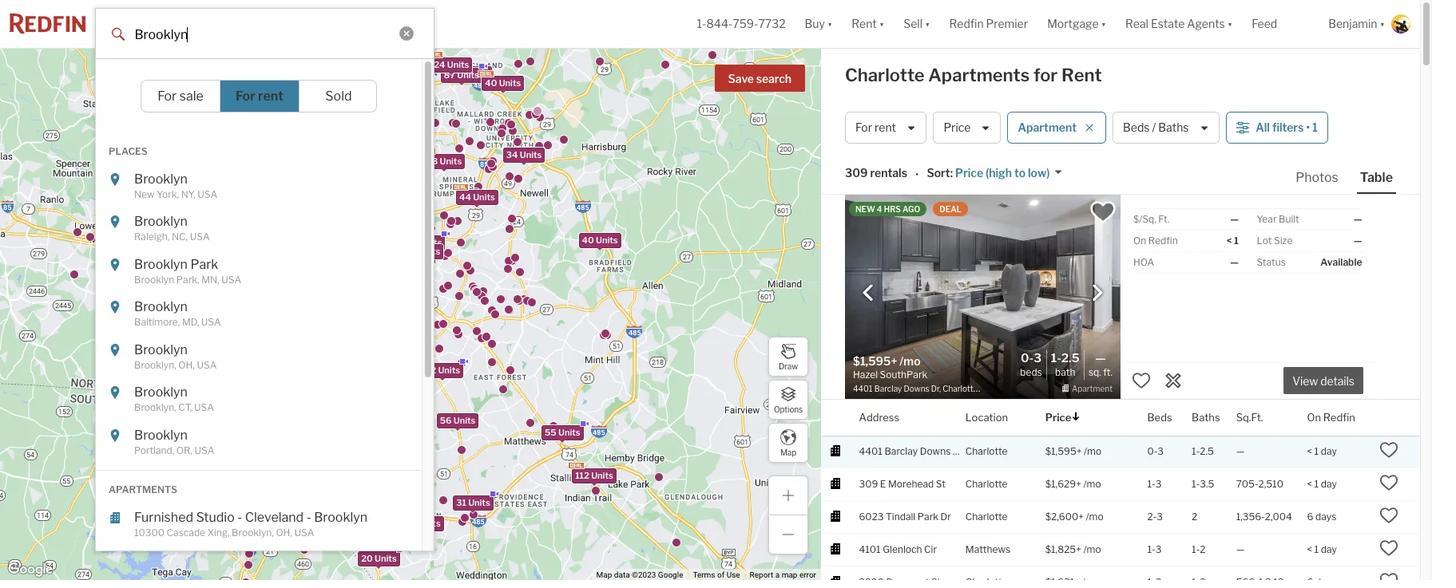 Task type: describe. For each thing, give the bounding box(es) containing it.
baths inside beds / baths button
[[1159, 121, 1189, 135]]

0 vertical spatial 40 units
[[485, 78, 521, 89]]

— down table button
[[1354, 213, 1363, 225]]

0-3
[[1148, 446, 1164, 458]]

view details
[[1293, 375, 1355, 389]]

1- left 759-
[[697, 17, 707, 31]]

5 ▾ from the left
[[1228, 17, 1233, 31]]

For rent radio
[[221, 81, 300, 112]]

3 for $1,629+ /mo
[[1156, 478, 1162, 490]]

for
[[1034, 65, 1058, 85]]

york,
[[157, 188, 179, 200]]

rent ▾ button
[[852, 0, 885, 48]]

portland,
[[134, 445, 174, 457]]

save search
[[728, 72, 792, 85]]

brooklyn for brooklyn baltimore, md, usa
[[134, 300, 188, 315]]

usa inside brooklyn baltimore, md, usa
[[201, 316, 221, 328]]

▾ for sell ▾
[[925, 17, 930, 31]]

brooklyn link for brooklyn brooklyn, oh, usa
[[134, 342, 374, 358]]

photo of 4401 barclay downs dr, charlotte, nc 28209 image
[[845, 195, 1121, 399]]

brooklyn link for brooklyn new york, ny, usa
[[134, 171, 374, 187]]

1 horizontal spatial price button
[[1046, 400, 1081, 436]]

56
[[440, 415, 452, 426]]

6 days
[[1308, 511, 1337, 523]]

— up available
[[1354, 235, 1363, 247]]

< 1 day for 3.5
[[1308, 478, 1337, 490]]

844-
[[707, 17, 733, 31]]

favorite this home image for 2.5
[[1380, 441, 1399, 460]]

sq.
[[1089, 367, 1102, 379]]

all filters • 1
[[1256, 121, 1318, 135]]

0 horizontal spatial 40
[[485, 78, 497, 89]]

brooklyn, for brooklyn brooklyn, oh, usa
[[134, 359, 176, 371]]

st
[[936, 478, 946, 490]]

1 for 1-3.5
[[1315, 478, 1319, 490]]

favorite this home image for 705-2,510
[[1380, 473, 1399, 493]]

furnished studio - cleveland - brooklyn link
[[134, 510, 374, 526]]

1 vertical spatial 2
[[1200, 544, 1206, 556]]

46
[[397, 251, 409, 262]]

ago
[[903, 205, 921, 214]]

2 vertical spatial price
[[1046, 411, 1072, 424]]

rent inside for rent 'button'
[[875, 121, 896, 135]]

favorite button image
[[1090, 199, 1117, 226]]

— down the 1,356- on the right
[[1237, 544, 1245, 556]]

cascade
[[167, 527, 205, 539]]

brooklyn for brooklyn brooklyn, oh, usa
[[134, 342, 188, 358]]

buy
[[805, 17, 825, 31]]

charlotte down location button
[[966, 446, 1008, 458]]

brooklyn for brooklyn brooklyn, ct, usa
[[134, 385, 188, 400]]

2-3
[[1148, 511, 1163, 523]]

1-2.5
[[1192, 446, 1214, 458]]

use
[[727, 571, 740, 580]]

hoa
[[1134, 256, 1155, 268]]

2,510
[[1259, 478, 1284, 490]]

3 inside 0-3 beds
[[1034, 352, 1042, 366]]

1-844-759-7732
[[697, 17, 786, 31]]

charlotte right the st
[[966, 478, 1008, 490]]

for rent button
[[845, 112, 927, 144]]

$1,629+
[[1046, 478, 1082, 490]]

City, Address, School, Building, ZIP search field
[[127, 18, 434, 50]]

< for 3.5
[[1308, 478, 1313, 490]]

option group containing for sale
[[141, 80, 378, 113]]

park,
[[176, 274, 199, 286]]

17
[[217, 537, 227, 548]]

mortgage ▾ button
[[1038, 0, 1116, 48]]

day for 1-2.5
[[1321, 446, 1337, 458]]

price inside button
[[956, 166, 984, 180]]

rentals
[[870, 166, 908, 180]]

filters
[[1273, 121, 1304, 135]]

0 vertical spatial on
[[1134, 235, 1147, 247]]

day for 1-2
[[1321, 544, 1337, 556]]

usa inside brooklyn park brooklyn park, mn, usa
[[221, 274, 241, 286]]

6 for 6 units
[[459, 68, 465, 79]]

46 units
[[397, 251, 433, 262]]

user photo image
[[1392, 14, 1411, 34]]

< 1 day for 2
[[1308, 544, 1337, 556]]

save search button
[[715, 65, 805, 92]]

tindall
[[886, 511, 916, 523]]

price (high to low) button
[[953, 166, 1063, 181]]

buy ▾ button
[[805, 0, 833, 48]]

mortgage
[[1048, 17, 1099, 31]]

0 vertical spatial 18
[[217, 359, 227, 370]]

/mo for $1,629+ /mo
[[1084, 478, 1101, 490]]

year
[[1257, 213, 1277, 225]]

63
[[426, 155, 438, 167]]

rent inside for rent radio
[[258, 89, 284, 104]]

mortgage ▾
[[1048, 17, 1107, 31]]

rent ▾
[[852, 17, 885, 31]]

built
[[1279, 213, 1300, 225]]

0 vertical spatial price
[[944, 121, 971, 135]]

usa inside the brooklyn new york, ny, usa
[[198, 188, 217, 200]]

agents
[[1188, 17, 1225, 31]]

1 for 1-2
[[1315, 544, 1319, 556]]

status
[[1257, 256, 1286, 268]]

309 for 309 e morehead st
[[859, 478, 878, 490]]

1,356-2,004
[[1237, 511, 1293, 523]]

0 vertical spatial 34
[[506, 150, 518, 161]]

$2,600+
[[1046, 511, 1084, 523]]

4401 barclay downs dr charlotte
[[859, 446, 1008, 458]]

beds / baths button
[[1113, 112, 1220, 144]]

2.5 for 1-2.5 bath
[[1062, 352, 1080, 366]]

location button
[[966, 400, 1008, 436]]

usa inside brooklyn brooklyn, ct, usa
[[194, 402, 214, 414]]

1 vertical spatial 18
[[371, 515, 381, 526]]

55
[[545, 428, 557, 439]]

data
[[614, 571, 630, 580]]

— down < 1
[[1231, 256, 1239, 268]]

0 horizontal spatial 2
[[1192, 511, 1198, 523]]

0 vertical spatial ft.
[[1159, 213, 1170, 225]]

usa inside brooklyn raleigh, nc, usa
[[190, 231, 210, 243]]

3 favorite this home image from the top
[[1380, 572, 1399, 581]]

$1,825+
[[1046, 544, 1082, 556]]

location
[[966, 411, 1008, 424]]

options button
[[769, 380, 809, 420]]

beds for beds button
[[1148, 411, 1173, 424]]

• for 309 rentals •
[[916, 168, 919, 181]]

map for map
[[781, 448, 797, 457]]

309 for 309 rentals •
[[845, 166, 868, 180]]

— up < 1
[[1231, 213, 1239, 225]]

— inside — sq. ft.
[[1096, 352, 1106, 366]]

morehead
[[888, 478, 934, 490]]

brooklyn for brooklyn new york, ny, usa
[[134, 171, 188, 187]]

1-3 for 1-3.5
[[1148, 478, 1162, 490]]

real estate agents ▾
[[1126, 17, 1233, 31]]

31 units
[[456, 498, 490, 509]]

▾ for rent ▾
[[879, 17, 885, 31]]

1- down 1-2.5 at the bottom right of page
[[1192, 478, 1200, 490]]

/
[[1153, 121, 1156, 135]]

on redfin button
[[1308, 400, 1356, 436]]

x-out this home image
[[1164, 371, 1183, 391]]

estate
[[1151, 17, 1185, 31]]

62 units
[[425, 365, 460, 376]]

brooklyn for brooklyn raleigh, nc, usa
[[134, 214, 188, 229]]

1 horizontal spatial redfin
[[1149, 235, 1178, 247]]

nc,
[[172, 231, 188, 243]]

• for all filters • 1
[[1307, 121, 1310, 135]]

apartment
[[1018, 121, 1077, 135]]

brooklyn link for brooklyn portland, or, usa
[[134, 428, 374, 444]]

brooklyn raleigh, nc, usa
[[134, 214, 210, 243]]

buy ▾
[[805, 17, 833, 31]]

1- down 2-
[[1148, 544, 1156, 556]]

all
[[1256, 121, 1270, 135]]

▾ for mortgage ▾
[[1101, 17, 1107, 31]]

mortgage ▾ button
[[1048, 0, 1107, 48]]

20
[[361, 554, 373, 565]]

raleigh,
[[134, 231, 170, 243]]

1,356-
[[1237, 511, 1265, 523]]

3.5
[[1200, 478, 1215, 490]]

sale
[[180, 89, 204, 104]]

favorite this home image for 1,356-2,004
[[1380, 506, 1399, 525]]

6023
[[859, 511, 884, 523]]

0 horizontal spatial 34
[[405, 246, 417, 257]]

mn,
[[201, 274, 219, 286]]

Sold radio
[[300, 81, 378, 112]]

address button
[[859, 400, 900, 436]]

< for 2
[[1308, 544, 1313, 556]]

report
[[750, 571, 774, 580]]

dr for park
[[941, 511, 951, 523]]

2 vertical spatial redfin
[[1324, 411, 1356, 424]]

places
[[109, 145, 148, 157]]

1 horizontal spatial on redfin
[[1308, 411, 1356, 424]]

brooklyn park link
[[134, 257, 374, 273]]

63 units
[[426, 155, 462, 167]]

0 horizontal spatial 34 units
[[405, 246, 440, 257]]

baltimore,
[[134, 316, 180, 328]]

previous button image
[[860, 285, 876, 301]]

3 for $1,595+ /mo
[[1158, 446, 1164, 458]]

/mo for $1,825+ /mo
[[1084, 544, 1101, 556]]

$1,825+ /mo
[[1046, 544, 1101, 556]]

rent inside dropdown button
[[852, 17, 877, 31]]

draw button
[[769, 337, 809, 377]]

17 units
[[217, 537, 251, 548]]



Task type: locate. For each thing, give the bounding box(es) containing it.
1- down 1-3.5
[[1192, 544, 1200, 556]]

price button up : at the right top
[[934, 112, 1001, 144]]

1 vertical spatial brooklyn,
[[134, 402, 176, 414]]

brooklyn for brooklyn park brooklyn park, mn, usa
[[134, 257, 188, 272]]

terms
[[693, 571, 716, 580]]

on
[[1134, 235, 1147, 247], [1308, 411, 1322, 424]]

day for 1-3.5
[[1321, 478, 1337, 490]]

1 vertical spatial 34
[[405, 246, 417, 257]]

0- down beds button
[[1148, 446, 1158, 458]]

brooklyn for brooklyn portland, or, usa
[[134, 428, 188, 443]]

2 < 1 day from the top
[[1308, 478, 1337, 490]]

oh, inside brooklyn brooklyn, oh, usa
[[178, 359, 195, 371]]

1- inside 1-2.5 bath
[[1051, 352, 1062, 366]]

1 horizontal spatial 2
[[1200, 544, 1206, 556]]

or,
[[176, 445, 192, 457]]

0 vertical spatial redfin
[[950, 17, 984, 31]]

1 inside button
[[1313, 121, 1318, 135]]

for right sale
[[236, 89, 255, 104]]

days
[[1316, 511, 1337, 523]]

309 left "rentals"
[[845, 166, 868, 180]]

1-844-759-7732 link
[[697, 17, 786, 31]]

day up days at the bottom of the page
[[1321, 478, 1337, 490]]

34 units
[[506, 150, 542, 161], [405, 246, 440, 257]]

1 horizontal spatial baths
[[1192, 411, 1220, 424]]

0 vertical spatial rent
[[258, 89, 284, 104]]

1 horizontal spatial 18
[[371, 515, 381, 526]]

1 horizontal spatial map
[[781, 448, 797, 457]]

0 horizontal spatial ft.
[[1104, 367, 1113, 379]]

18 down brooklyn baltimore, md, usa on the bottom of the page
[[217, 359, 227, 370]]

redfin down the $/sq. ft.
[[1149, 235, 1178, 247]]

0 vertical spatial baths
[[1159, 121, 1189, 135]]

1 vertical spatial for rent
[[856, 121, 896, 135]]

0 horizontal spatial for rent
[[236, 89, 284, 104]]

price up "$1,595+"
[[1046, 411, 1072, 424]]

2 1-3 from the top
[[1148, 544, 1162, 556]]

1 horizontal spatial for rent
[[856, 121, 896, 135]]

•
[[1307, 121, 1310, 135], [916, 168, 919, 181]]

hrs
[[884, 205, 901, 214]]

▾ for buy ▾
[[828, 17, 833, 31]]

barclay
[[885, 446, 918, 458]]

price (high to low)
[[956, 166, 1050, 180]]

0- left 1-2.5 bath
[[1021, 352, 1034, 366]]

brooklyn, for brooklyn brooklyn, ct, usa
[[134, 402, 176, 414]]

remove apartment image
[[1085, 123, 1095, 133]]

brooklyn, inside brooklyn brooklyn, ct, usa
[[134, 402, 176, 414]]

1 horizontal spatial 18 units
[[371, 515, 405, 526]]

0 vertical spatial on redfin
[[1134, 235, 1178, 247]]

5 brooklyn link from the top
[[134, 385, 374, 401]]

on redfin down the details
[[1308, 411, 1356, 424]]

— up 705-
[[1237, 446, 1245, 458]]

photos button
[[1293, 169, 1357, 193]]

0 horizontal spatial 40 units
[[485, 78, 521, 89]]

1 horizontal spatial rent
[[1062, 65, 1102, 85]]

1 ▾ from the left
[[828, 17, 833, 31]]

0 vertical spatial price button
[[934, 112, 1001, 144]]

2.5 inside 1-2.5 bath
[[1062, 352, 1080, 366]]

on redfin down the $/sq. ft.
[[1134, 235, 1178, 247]]

brooklyn up the 20
[[314, 510, 368, 525]]

0- for 0-3
[[1148, 446, 1158, 458]]

brooklyn link down brooklyn park 'link'
[[134, 300, 374, 316]]

0 horizontal spatial dr
[[941, 511, 951, 523]]

for left sale
[[158, 89, 177, 104]]

1 horizontal spatial rent
[[875, 121, 896, 135]]

6 inside map region
[[459, 68, 465, 79]]

search
[[756, 72, 792, 85]]

for rent inside 'button'
[[856, 121, 896, 135]]

1 right filters
[[1313, 121, 1318, 135]]

6 right 87
[[459, 68, 465, 79]]

brooklyn inside brooklyn brooklyn, ct, usa
[[134, 385, 188, 400]]

table
[[1360, 170, 1393, 185]]

2 down 1-3.5
[[1200, 544, 1206, 556]]

baths button
[[1192, 400, 1220, 436]]

favorite button checkbox
[[1090, 199, 1117, 226]]

report a map error link
[[750, 571, 817, 580]]

to
[[1015, 166, 1026, 180]]

0 vertical spatial beds
[[1123, 121, 1150, 135]]

0 vertical spatial favorite this home image
[[1132, 371, 1151, 391]]

1 vertical spatial beds
[[1020, 367, 1042, 379]]

brooklyn
[[134, 171, 188, 187], [134, 214, 188, 229], [134, 257, 188, 272], [134, 274, 174, 286], [134, 300, 188, 315], [134, 342, 188, 358], [134, 385, 188, 400], [134, 428, 188, 443], [314, 510, 368, 525]]

1 horizontal spatial -
[[307, 510, 311, 525]]

for rent up the 309 rentals •
[[856, 121, 896, 135]]

favorite this home image
[[1132, 371, 1151, 391], [1380, 473, 1399, 493], [1380, 506, 1399, 525]]

deal
[[940, 205, 962, 214]]

brooklyn link up or,
[[134, 428, 374, 444]]

lot size
[[1257, 235, 1293, 247]]

1 vertical spatial park
[[918, 511, 939, 523]]

brooklyn inside brooklyn portland, or, usa
[[134, 428, 188, 443]]

< 1
[[1227, 235, 1239, 247]]

1 horizontal spatial ft.
[[1159, 213, 1170, 225]]

usa right the nc, at the left of page
[[190, 231, 210, 243]]

bath
[[1056, 367, 1076, 379]]

0 horizontal spatial 18 units
[[217, 359, 251, 370]]

for inside "radio"
[[158, 89, 177, 104]]

map for map data ©2023 google
[[596, 571, 612, 580]]

0 vertical spatial 0-
[[1021, 352, 1034, 366]]

brooklyn link up ct, on the bottom left
[[134, 385, 374, 401]]

1 horizontal spatial oh,
[[276, 527, 292, 539]]

31
[[456, 498, 466, 509]]

705-
[[1237, 478, 1259, 490]]

3 day from the top
[[1321, 544, 1337, 556]]

0 horizontal spatial rent
[[258, 89, 284, 104]]

rent down city, address, school, building, zip search field
[[258, 89, 284, 104]]

0 vertical spatial 309
[[845, 166, 868, 180]]

3 ▾ from the left
[[925, 17, 930, 31]]

error
[[800, 571, 817, 580]]

beds up 0-3
[[1148, 411, 1173, 424]]

/mo right $1,825+
[[1084, 544, 1101, 556]]

2.5 up 3.5
[[1200, 446, 1214, 458]]

brooklyn park brooklyn park, mn, usa
[[134, 257, 241, 286]]

benjamin
[[1329, 17, 1378, 31]]

ft.
[[1159, 213, 1170, 225], [1104, 367, 1113, 379]]

report a map error
[[750, 571, 817, 580]]

1 horizontal spatial 34 units
[[506, 150, 542, 161]]

/mo right $2,600+
[[1086, 511, 1104, 523]]

1 vertical spatial ft.
[[1104, 367, 1113, 379]]

2 vertical spatial < 1 day
[[1308, 544, 1337, 556]]

0 horizontal spatial •
[[916, 168, 919, 181]]

6 ▾ from the left
[[1380, 17, 1385, 31]]

40 units
[[485, 78, 521, 89], [582, 235, 618, 246]]

3 brooklyn link from the top
[[134, 300, 374, 316]]

1 vertical spatial on
[[1308, 411, 1322, 424]]

usa right "md,"
[[201, 316, 221, 328]]

brooklyn link
[[134, 171, 374, 187], [134, 214, 374, 230], [134, 300, 374, 316], [134, 342, 374, 358], [134, 385, 374, 401], [134, 428, 374, 444]]

2.5 up bath
[[1062, 352, 1080, 366]]

ft. right sq. at bottom right
[[1104, 367, 1113, 379]]

309 rentals •
[[845, 166, 919, 181]]

1 horizontal spatial 2.5
[[1200, 446, 1214, 458]]

0-
[[1021, 352, 1034, 366], [1148, 446, 1158, 458]]

14 units
[[407, 519, 441, 530]]

2
[[1192, 511, 1198, 523], [1200, 544, 1206, 556]]

1-3 down 2-3
[[1148, 544, 1162, 556]]

furnished studio - cleveland - brooklyn 10300 cascade xing, brooklyn, oh, usa
[[134, 510, 368, 539]]

rent
[[258, 89, 284, 104], [875, 121, 896, 135]]

$1,595+
[[1046, 446, 1082, 458]]

brooklyn link for brooklyn raleigh, nc, usa
[[134, 214, 374, 230]]

2 horizontal spatial redfin
[[1324, 411, 1356, 424]]

1 down the "on redfin" button
[[1315, 446, 1319, 458]]

87
[[444, 69, 455, 80]]

rent up "rentals"
[[875, 121, 896, 135]]

0 horizontal spatial 6
[[459, 68, 465, 79]]

0 horizontal spatial on
[[1134, 235, 1147, 247]]

705-2,510
[[1237, 478, 1284, 490]]

1 horizontal spatial on
[[1308, 411, 1322, 424]]

apartments up furnished
[[109, 484, 177, 496]]

112
[[575, 470, 590, 482]]

0 vertical spatial apartments
[[929, 65, 1030, 85]]

new
[[856, 205, 875, 214]]

1-2
[[1192, 544, 1206, 556]]

3 < 1 day from the top
[[1308, 544, 1337, 556]]

map region
[[0, 0, 981, 581]]

dr for downs
[[953, 446, 964, 458]]

brooklyn brooklyn, ct, usa
[[134, 385, 214, 414]]

map down the options on the right of the page
[[781, 448, 797, 457]]

2 favorite this home image from the top
[[1380, 539, 1399, 558]]

sell
[[904, 17, 923, 31]]

1 - from the left
[[237, 510, 242, 525]]

0- for 0-3 beds
[[1021, 352, 1034, 366]]

brooklyn up raleigh, at the top left
[[134, 214, 188, 229]]

day down days at the bottom of the page
[[1321, 544, 1337, 556]]

0 horizontal spatial apartments
[[109, 484, 177, 496]]

1 horizontal spatial park
[[918, 511, 939, 523]]

heading
[[853, 354, 983, 395]]

2 day from the top
[[1321, 478, 1337, 490]]

2 brooklyn link from the top
[[134, 214, 374, 230]]

option group
[[141, 80, 378, 113]]

map inside button
[[781, 448, 797, 457]]

0 horizontal spatial baths
[[1159, 121, 1189, 135]]

0 vertical spatial •
[[1307, 121, 1310, 135]]

0 horizontal spatial 0-
[[1021, 352, 1034, 366]]

0 horizontal spatial -
[[237, 510, 242, 525]]

baths right /
[[1159, 121, 1189, 135]]

< down 6 days
[[1308, 544, 1313, 556]]

on down view
[[1308, 411, 1322, 424]]

▾ for benjamin ▾
[[1380, 17, 1385, 31]]

brooklyn, inside the furnished studio - cleveland - brooklyn 10300 cascade xing, brooklyn, oh, usa
[[232, 527, 274, 539]]

1 < 1 day from the top
[[1308, 446, 1337, 458]]

clear input button
[[399, 26, 414, 41]]

— up sq. at bottom right
[[1096, 352, 1106, 366]]

0 horizontal spatial park
[[190, 257, 218, 272]]

1 horizontal spatial 40
[[582, 235, 594, 246]]

2.5 for 1-2.5
[[1200, 446, 1214, 458]]

0 vertical spatial 18 units
[[217, 359, 251, 370]]

2 vertical spatial brooklyn,
[[232, 527, 274, 539]]

beds left /
[[1123, 121, 1150, 135]]

buy ▾ button
[[795, 0, 842, 48]]

0 horizontal spatial rent
[[852, 17, 877, 31]]

1 horizontal spatial 34
[[506, 150, 518, 161]]

• inside all filters • 1 button
[[1307, 121, 1310, 135]]

usa inside brooklyn brooklyn, oh, usa
[[197, 359, 217, 371]]

for rent inside radio
[[236, 89, 284, 104]]

1 vertical spatial baths
[[1192, 411, 1220, 424]]

ft. right $/sq.
[[1159, 213, 1170, 225]]

brooklyn inside the furnished studio - cleveland - brooklyn 10300 cascade xing, brooklyn, oh, usa
[[314, 510, 368, 525]]

for inside radio
[[236, 89, 255, 104]]

usa down cleveland
[[294, 527, 314, 539]]

2 vertical spatial beds
[[1148, 411, 1173, 424]]

0 vertical spatial day
[[1321, 446, 1337, 458]]

favorite this home image for 2
[[1380, 539, 1399, 558]]

e
[[880, 478, 886, 490]]

$2,600+ /mo
[[1046, 511, 1104, 523]]

1 vertical spatial price
[[956, 166, 984, 180]]

4 ▾ from the left
[[1101, 17, 1107, 31]]

6 brooklyn link from the top
[[134, 428, 374, 444]]

brooklyn up ct, on the bottom left
[[134, 385, 188, 400]]

< 1 day down the "on redfin" button
[[1308, 446, 1337, 458]]

day
[[1321, 446, 1337, 458], [1321, 478, 1337, 490], [1321, 544, 1337, 556]]

0 vertical spatial 34 units
[[506, 150, 542, 161]]

3 for $2,600+ /mo
[[1157, 511, 1163, 523]]

< for 2.5
[[1308, 446, 1313, 458]]

- right cleveland
[[307, 510, 311, 525]]

on up hoa
[[1134, 235, 1147, 247]]

1 1-3 from the top
[[1148, 478, 1162, 490]]

44 units
[[459, 192, 495, 203]]

brooklyn, inside brooklyn brooklyn, oh, usa
[[134, 359, 176, 371]]

6 for 6 days
[[1308, 511, 1314, 523]]

brooklyn inside brooklyn raleigh, nc, usa
[[134, 214, 188, 229]]

18 left '14' at left bottom
[[371, 515, 381, 526]]

brooklyn inside the brooklyn new york, ny, usa
[[134, 171, 188, 187]]

brooklyn down raleigh, at the top left
[[134, 257, 188, 272]]

-
[[237, 510, 242, 525], [307, 510, 311, 525]]

0 vertical spatial for rent
[[236, 89, 284, 104]]

price
[[944, 121, 971, 135], [956, 166, 984, 180], [1046, 411, 1072, 424]]

1 for 1-2.5
[[1315, 446, 1319, 458]]

1 brooklyn link from the top
[[134, 171, 374, 187]]

price button up "$1,595+"
[[1046, 400, 1081, 436]]

a
[[776, 571, 780, 580]]

For sale radio
[[141, 81, 221, 112]]

6
[[459, 68, 465, 79], [1308, 511, 1314, 523]]

usa right mn,
[[221, 274, 241, 286]]

1 vertical spatial favorite this home image
[[1380, 539, 1399, 558]]

6023 tindall park dr
[[859, 511, 951, 523]]

< 1 day down 6 days
[[1308, 544, 1337, 556]]

33
[[393, 78, 405, 89]]

0- inside 0-3 beds
[[1021, 352, 1034, 366]]

usa inside brooklyn portland, or, usa
[[195, 445, 214, 457]]

—
[[1231, 213, 1239, 225], [1354, 213, 1363, 225], [1354, 235, 1363, 247], [1231, 256, 1239, 268], [1096, 352, 1106, 366], [1237, 446, 1245, 458], [1237, 544, 1245, 556]]

33 units
[[393, 78, 429, 89]]

1 favorite this home image from the top
[[1380, 441, 1399, 460]]

google image
[[4, 560, 57, 581]]

usa right or,
[[195, 445, 214, 457]]

0 horizontal spatial oh,
[[178, 359, 195, 371]]

1 vertical spatial rent
[[875, 121, 896, 135]]

redfin premier
[[950, 17, 1028, 31]]

34 up 170 units
[[405, 246, 417, 257]]

1 vertical spatial on redfin
[[1308, 411, 1356, 424]]

< down the "on redfin" button
[[1308, 446, 1313, 458]]

▾ right buy at right top
[[828, 17, 833, 31]]

brooklyn link up brooklyn park 'link'
[[134, 214, 374, 230]]

0 horizontal spatial on redfin
[[1134, 235, 1178, 247]]

1 vertical spatial map
[[596, 571, 612, 580]]

/mo for $1,595+ /mo
[[1084, 446, 1102, 458]]

< 1 day for 2.5
[[1308, 446, 1337, 458]]

• inside the 309 rentals •
[[916, 168, 919, 181]]

2 vertical spatial favorite this home image
[[1380, 506, 1399, 525]]

details
[[1321, 375, 1355, 389]]

0 vertical spatial dr
[[953, 446, 964, 458]]

▾ right mortgage
[[1101, 17, 1107, 31]]

1 left lot
[[1234, 235, 1239, 247]]

beds left bath
[[1020, 367, 1042, 379]]

1- up 2-
[[1148, 478, 1156, 490]]

$/sq.
[[1134, 213, 1157, 225]]

1-3 for 1-2
[[1148, 544, 1162, 556]]

brooklyn up portland,
[[134, 428, 188, 443]]

usa right ct, on the bottom left
[[194, 402, 214, 414]]

3 for $1,825+ /mo
[[1156, 544, 1162, 556]]

photos
[[1296, 170, 1339, 185]]

ft. inside — sq. ft.
[[1104, 367, 1113, 379]]

brooklyn down baltimore,
[[134, 342, 188, 358]]

rent right buy ▾
[[852, 17, 877, 31]]

2 horizontal spatial for
[[856, 121, 873, 135]]

brooklyn left park,
[[134, 274, 174, 286]]

next button image
[[1090, 285, 1106, 301]]

for for for rent radio
[[236, 89, 255, 104]]

brooklyn inside brooklyn brooklyn, oh, usa
[[134, 342, 188, 358]]

1 vertical spatial rent
[[1062, 65, 1102, 85]]

for for the for sale "radio"
[[158, 89, 177, 104]]

2 ▾ from the left
[[879, 17, 885, 31]]

1 down 6 days
[[1315, 544, 1319, 556]]

terms of use link
[[693, 571, 740, 580]]

brooklyn up york,
[[134, 171, 188, 187]]

1- up 1-3.5
[[1192, 446, 1200, 458]]

1-
[[697, 17, 707, 31], [1051, 352, 1062, 366], [1192, 446, 1200, 458], [1148, 478, 1156, 490], [1192, 478, 1200, 490], [1148, 544, 1156, 556], [1192, 544, 1200, 556]]

1 vertical spatial apartments
[[109, 484, 177, 496]]

low)
[[1028, 166, 1050, 180]]

0 vertical spatial < 1 day
[[1308, 446, 1337, 458]]

park inside brooklyn park brooklyn park, mn, usa
[[190, 257, 218, 272]]

all filters • 1 button
[[1227, 112, 1329, 144]]

309 left e
[[859, 478, 878, 490]]

▾ right sell
[[925, 17, 930, 31]]

▾ right agents
[[1228, 17, 1233, 31]]

rent right for
[[1062, 65, 1102, 85]]

1 vertical spatial 2.5
[[1200, 446, 1214, 458]]

map button
[[769, 423, 809, 463]]

1 horizontal spatial apartments
[[929, 65, 1030, 85]]

lot
[[1257, 235, 1272, 247]]

new 4 hrs ago
[[856, 205, 921, 214]]

brooklyn link for brooklyn baltimore, md, usa
[[134, 300, 374, 316]]

1 day from the top
[[1321, 446, 1337, 458]]

/mo for $2,600+ /mo
[[1086, 511, 1104, 523]]

0 horizontal spatial price button
[[934, 112, 1001, 144]]

oh, inside the furnished studio - cleveland - brooklyn 10300 cascade xing, brooklyn, oh, usa
[[276, 527, 292, 539]]

2 vertical spatial favorite this home image
[[1380, 572, 1399, 581]]

usa down "md,"
[[197, 359, 217, 371]]

2 up 1-2 at the right bottom of page
[[1192, 511, 1198, 523]]

beds for beds / baths
[[1123, 121, 1150, 135]]

for inside 'button'
[[856, 121, 873, 135]]

baths up 1-2.5 at the bottom right of page
[[1192, 411, 1220, 424]]

redfin premier button
[[940, 0, 1038, 48]]

xing,
[[207, 527, 230, 539]]

4 brooklyn link from the top
[[134, 342, 374, 358]]

beds / baths
[[1123, 121, 1189, 135]]

usa inside the furnished studio - cleveland - brooklyn 10300 cascade xing, brooklyn, oh, usa
[[294, 527, 314, 539]]

on inside button
[[1308, 411, 1322, 424]]

1 vertical spatial favorite this home image
[[1380, 473, 1399, 493]]

1 vertical spatial oh,
[[276, 527, 292, 539]]

usa right ny,
[[198, 188, 217, 200]]

options
[[774, 405, 803, 414]]

charlotte up for rent 'button'
[[845, 65, 925, 85]]

sell ▾ button
[[904, 0, 930, 48]]

draw
[[779, 362, 798, 371]]

1
[[1313, 121, 1318, 135], [1234, 235, 1239, 247], [1315, 446, 1319, 458], [1315, 478, 1319, 490], [1315, 544, 1319, 556]]

brooklyn link for brooklyn brooklyn, ct, usa
[[134, 385, 374, 401]]

1 vertical spatial price button
[[1046, 400, 1081, 436]]

brooklyn inside brooklyn baltimore, md, usa
[[134, 300, 188, 315]]

87 units
[[444, 69, 479, 80]]

price up : at the right top
[[944, 121, 971, 135]]

brooklyn, down furnished studio - cleveland - brooklyn link
[[232, 527, 274, 539]]

1 horizontal spatial dr
[[953, 446, 964, 458]]

• right filters
[[1307, 121, 1310, 135]]

rent
[[852, 17, 877, 31], [1062, 65, 1102, 85]]

0 vertical spatial 2
[[1192, 511, 1198, 523]]

1 vertical spatial 0-
[[1148, 446, 1158, 458]]

terms of use
[[693, 571, 740, 580]]

170
[[386, 264, 402, 275]]

favorite this home image
[[1380, 441, 1399, 460], [1380, 539, 1399, 558], [1380, 572, 1399, 581]]

▾
[[828, 17, 833, 31], [879, 17, 885, 31], [925, 17, 930, 31], [1101, 17, 1107, 31], [1228, 17, 1233, 31], [1380, 17, 1385, 31]]

for rent down city, address, school, building, zip search field
[[236, 89, 284, 104]]

7732
[[759, 17, 786, 31]]

• left sort
[[916, 168, 919, 181]]

1-3 up 2-3
[[1148, 478, 1162, 490]]

1 vertical spatial 6
[[1308, 511, 1314, 523]]

0 horizontal spatial 2.5
[[1062, 352, 1080, 366]]

brooklyn link down "md,"
[[134, 342, 374, 358]]

beds inside button
[[1123, 121, 1150, 135]]

1 vertical spatial 40 units
[[582, 235, 618, 246]]

charlotte up matthews
[[966, 511, 1008, 523]]

2 - from the left
[[307, 510, 311, 525]]

1 horizontal spatial 40 units
[[582, 235, 618, 246]]

1 vertical spatial •
[[916, 168, 919, 181]]

< left lot
[[1227, 235, 1232, 247]]

▾ left user photo
[[1380, 17, 1385, 31]]

309 inside the 309 rentals •
[[845, 166, 868, 180]]

0 vertical spatial 2.5
[[1062, 352, 1080, 366]]

price right : at the right top
[[956, 166, 984, 180]]

redfin
[[950, 17, 984, 31], [1149, 235, 1178, 247], [1324, 411, 1356, 424]]

18 units left '14' at left bottom
[[371, 515, 405, 526]]

furnished
[[134, 510, 193, 525]]

apartment button
[[1008, 112, 1107, 144]]

0 vertical spatial 1-3
[[1148, 478, 1162, 490]]

1 up 6 days
[[1315, 478, 1319, 490]]

0 vertical spatial 40
[[485, 78, 497, 89]]

for up the 309 rentals •
[[856, 121, 873, 135]]

view
[[1293, 375, 1318, 389]]

cleveland
[[245, 510, 304, 525]]



Task type: vqa. For each thing, say whether or not it's contained in the screenshot.


